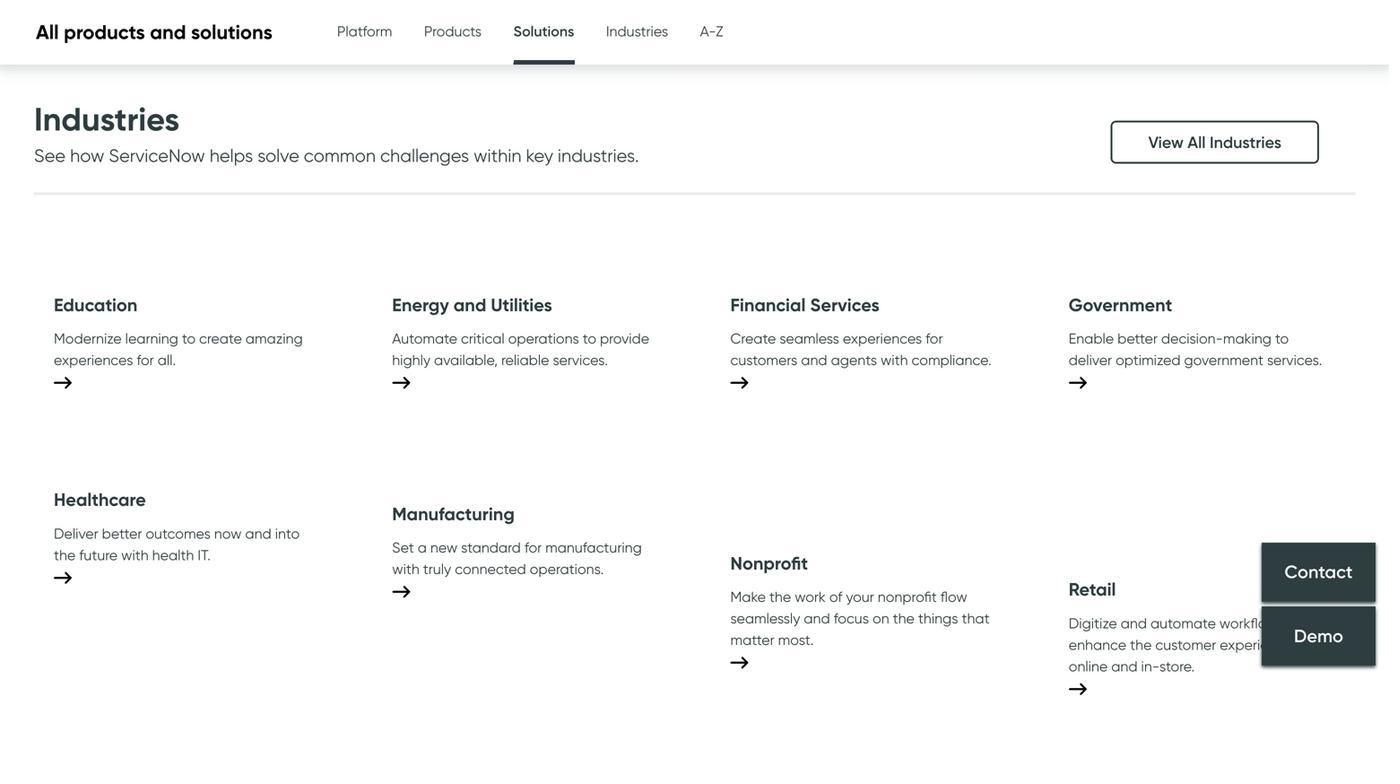 Task type: locate. For each thing, give the bounding box(es) containing it.
1 horizontal spatial industries
[[606, 22, 669, 40]]

all.
[[158, 351, 176, 369]]

a-
[[700, 22, 716, 40]]

utilities
[[491, 294, 553, 316]]

1 horizontal spatial better
[[1118, 330, 1158, 347]]

matter
[[731, 631, 775, 649]]

automate
[[392, 330, 458, 347]]

online
[[1069, 658, 1108, 675]]

industries
[[606, 22, 669, 40], [34, 99, 180, 139], [1210, 132, 1282, 152]]

better for government
[[1118, 330, 1158, 347]]

0 vertical spatial better
[[1118, 330, 1158, 347]]

industries left a-
[[606, 22, 669, 40]]

reliable
[[502, 351, 550, 369]]

2 horizontal spatial with
[[881, 351, 909, 369]]

to up experience,
[[1288, 615, 1301, 632]]

2 vertical spatial for
[[525, 539, 542, 557]]

and down work
[[804, 610, 831, 627]]

experiences
[[843, 330, 923, 347], [54, 351, 133, 369]]

all inside view all industries link
[[1188, 132, 1206, 152]]

and inside create seamless experiences for customers and agents with compliance.
[[802, 351, 828, 369]]

experiences up the agents
[[843, 330, 923, 347]]

solutions
[[191, 20, 273, 45]]

products link
[[424, 0, 482, 63]]

learning
[[125, 330, 178, 347]]

helps
[[210, 145, 253, 166]]

0 horizontal spatial experiences
[[54, 351, 133, 369]]

servicenow
[[109, 145, 205, 166]]

better inside enable better decision-making to deliver optimized government services.
[[1118, 330, 1158, 347]]

and left in-
[[1112, 658, 1138, 675]]

2 services. from the left
[[1268, 351, 1323, 369]]

nonprofit
[[878, 588, 937, 606]]

enable
[[1069, 330, 1115, 347]]

1 horizontal spatial experiences
[[843, 330, 923, 347]]

1 vertical spatial all
[[1188, 132, 1206, 152]]

to
[[182, 330, 196, 347], [583, 330, 597, 347], [1276, 330, 1290, 347], [1288, 615, 1301, 632]]

retail
[[1069, 578, 1117, 601]]

provide
[[600, 330, 650, 347]]

with right the agents
[[881, 351, 909, 369]]

view
[[1149, 132, 1184, 152]]

0 horizontal spatial with
[[121, 546, 149, 564]]

1 horizontal spatial all
[[1188, 132, 1206, 152]]

set
[[392, 539, 414, 557]]

better for healthcare
[[102, 525, 142, 542]]

1 horizontal spatial with
[[392, 561, 420, 578]]

better inside deliver better outcomes now and into the future with health it.
[[102, 525, 142, 542]]

it.
[[198, 546, 211, 564]]

1 services. from the left
[[553, 351, 608, 369]]

industries link
[[606, 0, 669, 63]]

all right view
[[1188, 132, 1206, 152]]

work
[[795, 588, 826, 606]]

the up in-
[[1131, 636, 1152, 654]]

for
[[926, 330, 943, 347], [137, 351, 154, 369], [525, 539, 542, 557]]

the down nonprofit
[[893, 610, 915, 627]]

and left into
[[245, 525, 272, 542]]

z
[[716, 22, 724, 40]]

0 horizontal spatial industries
[[34, 99, 180, 139]]

contact
[[1285, 561, 1354, 583]]

standard
[[461, 539, 521, 557]]

1 horizontal spatial for
[[525, 539, 542, 557]]

0 horizontal spatial services.
[[553, 351, 608, 369]]

digitize
[[1069, 615, 1118, 632]]

to left the create
[[182, 330, 196, 347]]

solve
[[258, 145, 299, 166]]

0 horizontal spatial better
[[102, 525, 142, 542]]

industries right view
[[1210, 132, 1282, 152]]

create seamless experiences for customers and agents with compliance.
[[731, 330, 992, 369]]

a-z link
[[700, 0, 724, 63]]

of
[[830, 588, 843, 606]]

industries inside industries see how servicenow helps solve common challenges within key industries.
[[34, 99, 180, 139]]

0 horizontal spatial all
[[36, 20, 59, 45]]

and right the digitize
[[1121, 615, 1148, 632]]

all products and solutions
[[36, 20, 273, 45]]

services. inside enable better decision-making to deliver optimized government services.
[[1268, 351, 1323, 369]]

better up the future
[[102, 525, 142, 542]]

2 horizontal spatial industries
[[1210, 132, 1282, 152]]

enhance
[[1069, 636, 1127, 654]]

and
[[150, 20, 186, 45], [454, 294, 487, 316], [802, 351, 828, 369], [245, 525, 272, 542], [804, 610, 831, 627], [1121, 615, 1148, 632], [1112, 658, 1138, 675]]

for inside modernize learning to create amazing experiences for all.
[[137, 351, 154, 369]]

services. down operations
[[553, 351, 608, 369]]

energy
[[392, 294, 449, 316]]

0 vertical spatial for
[[926, 330, 943, 347]]

better up optimized in the right of the page
[[1118, 330, 1158, 347]]

services. down "making"
[[1268, 351, 1323, 369]]

agents
[[831, 351, 878, 369]]

enable better decision-making to deliver optimized government services.
[[1069, 330, 1323, 369]]

for left all.
[[137, 351, 154, 369]]

financial
[[731, 294, 806, 316]]

deliver better outcomes now and into the future with health it.
[[54, 525, 300, 564]]

services
[[811, 294, 880, 316]]

with
[[881, 351, 909, 369], [121, 546, 149, 564], [392, 561, 420, 578]]

and down seamless
[[802, 351, 828, 369]]

energy and utilities
[[392, 294, 553, 316]]

for up compliance.
[[926, 330, 943, 347]]

products
[[64, 20, 145, 45]]

challenges
[[380, 145, 469, 166]]

experiences down modernize
[[54, 351, 133, 369]]

view all industries
[[1149, 132, 1282, 152]]

2 horizontal spatial for
[[926, 330, 943, 347]]

1 vertical spatial better
[[102, 525, 142, 542]]

with inside deliver better outcomes now and into the future with health it.
[[121, 546, 149, 564]]

1 vertical spatial experiences
[[54, 351, 133, 369]]

industries.
[[558, 145, 639, 166]]

to left provide
[[583, 330, 597, 347]]

services. inside "automate critical operations to provide highly available, reliable services."
[[553, 351, 608, 369]]

with inside create seamless experiences for customers and agents with compliance.
[[881, 351, 909, 369]]

make the work of your nonprofit flow seamlessly and focus on the things that matter most.
[[731, 588, 990, 649]]

to right "making"
[[1276, 330, 1290, 347]]

products
[[424, 22, 482, 40]]

0 vertical spatial experiences
[[843, 330, 923, 347]]

with right the future
[[121, 546, 149, 564]]

0 horizontal spatial for
[[137, 351, 154, 369]]

1 horizontal spatial services.
[[1268, 351, 1323, 369]]

industries for industries see how servicenow helps solve common challenges within key industries.
[[34, 99, 180, 139]]

for up operations.
[[525, 539, 542, 557]]

deliver
[[54, 525, 98, 542]]

customers
[[731, 351, 798, 369]]

on
[[873, 610, 890, 627]]

1 vertical spatial for
[[137, 351, 154, 369]]

within
[[474, 145, 522, 166]]

the down deliver
[[54, 546, 76, 564]]

industries up the how in the left of the page
[[34, 99, 180, 139]]

with down set at left
[[392, 561, 420, 578]]

manufacturing
[[546, 539, 642, 557]]

view all industries link
[[1111, 120, 1320, 164]]

all left "products"
[[36, 20, 59, 45]]

industries inside view all industries link
[[1210, 132, 1282, 152]]

optimized
[[1116, 351, 1181, 369]]

0 vertical spatial all
[[36, 20, 59, 45]]

automate critical operations to provide highly available, reliable services.
[[392, 330, 650, 369]]



Task type: vqa. For each thing, say whether or not it's contained in the screenshot.


Task type: describe. For each thing, give the bounding box(es) containing it.
for inside create seamless experiences for customers and agents with compliance.
[[926, 330, 943, 347]]

contact link
[[1262, 543, 1376, 602]]

highly
[[392, 351, 431, 369]]

key
[[526, 145, 554, 166]]

digitize and automate workflows to enhance the customer experience, online and in-store.
[[1069, 615, 1301, 675]]

manufacturing
[[392, 503, 515, 525]]

healthcare
[[54, 489, 146, 511]]

the inside digitize and automate workflows to enhance the customer experience, online and in-store.
[[1131, 636, 1152, 654]]

set a new standard for manufacturing with truly connected operations.
[[392, 539, 642, 578]]

available,
[[434, 351, 498, 369]]

focus
[[834, 610, 869, 627]]

for inside set a new standard for manufacturing with truly connected operations.
[[525, 539, 542, 557]]

make
[[731, 588, 766, 606]]

flow
[[941, 588, 968, 606]]

decision-
[[1162, 330, 1224, 347]]

a-z
[[700, 22, 724, 40]]

government
[[1185, 351, 1264, 369]]

experiences inside modernize learning to create amazing experiences for all.
[[54, 351, 133, 369]]

and up critical
[[454, 294, 487, 316]]

industries see how servicenow helps solve common challenges within key industries.
[[34, 99, 639, 166]]

demo
[[1295, 625, 1344, 647]]

financial services
[[731, 294, 880, 316]]

outcomes
[[146, 525, 211, 542]]

seamlessly
[[731, 610, 801, 627]]

platform link
[[337, 0, 392, 63]]

government
[[1069, 294, 1173, 316]]

and inside make the work of your nonprofit flow seamlessly and focus on the things that matter most.
[[804, 610, 831, 627]]

to inside digitize and automate workflows to enhance the customer experience, online and in-store.
[[1288, 615, 1301, 632]]

and inside deliver better outcomes now and into the future with health it.
[[245, 525, 272, 542]]

a
[[418, 539, 427, 557]]

now
[[214, 525, 242, 542]]

that
[[962, 610, 990, 627]]

to inside "automate critical operations to provide highly available, reliable services."
[[583, 330, 597, 347]]

services. for government
[[1268, 351, 1323, 369]]

new
[[431, 539, 458, 557]]

workflows
[[1220, 615, 1284, 632]]

services. for energy and utilities
[[553, 351, 608, 369]]

deliver
[[1069, 351, 1113, 369]]

in-
[[1142, 658, 1160, 675]]

platform
[[337, 22, 392, 40]]

experience,
[[1221, 636, 1296, 654]]

store.
[[1160, 658, 1195, 675]]

into
[[275, 525, 300, 542]]

nonprofit
[[731, 552, 808, 575]]

compliance.
[[912, 351, 992, 369]]

truly
[[423, 561, 452, 578]]

operations.
[[530, 561, 604, 578]]

the up seamlessly
[[770, 588, 792, 606]]

see
[[34, 145, 66, 166]]

to inside enable better decision-making to deliver optimized government services.
[[1276, 330, 1290, 347]]

with inside set a new standard for manufacturing with truly connected operations.
[[392, 561, 420, 578]]

connected
[[455, 561, 526, 578]]

create
[[199, 330, 242, 347]]

demo link
[[1262, 606, 1376, 666]]

to inside modernize learning to create amazing experiences for all.
[[182, 330, 196, 347]]

industries for industries
[[606, 22, 669, 40]]

solutions
[[514, 22, 575, 40]]

and right "products"
[[150, 20, 186, 45]]

operations
[[508, 330, 579, 347]]

create
[[731, 330, 776, 347]]

the inside deliver better outcomes now and into the future with health it.
[[54, 546, 76, 564]]

how
[[70, 145, 104, 166]]

solutions link
[[514, 0, 575, 67]]

critical
[[461, 330, 505, 347]]

experiences inside create seamless experiences for customers and agents with compliance.
[[843, 330, 923, 347]]

modernize learning to create amazing experiences for all.
[[54, 330, 303, 369]]

automate
[[1151, 615, 1217, 632]]

making
[[1224, 330, 1272, 347]]

health
[[152, 546, 194, 564]]

modernize
[[54, 330, 122, 347]]

seamless
[[780, 330, 840, 347]]

amazing
[[246, 330, 303, 347]]

things
[[919, 610, 959, 627]]

future
[[79, 546, 118, 564]]

most.
[[779, 631, 814, 649]]



